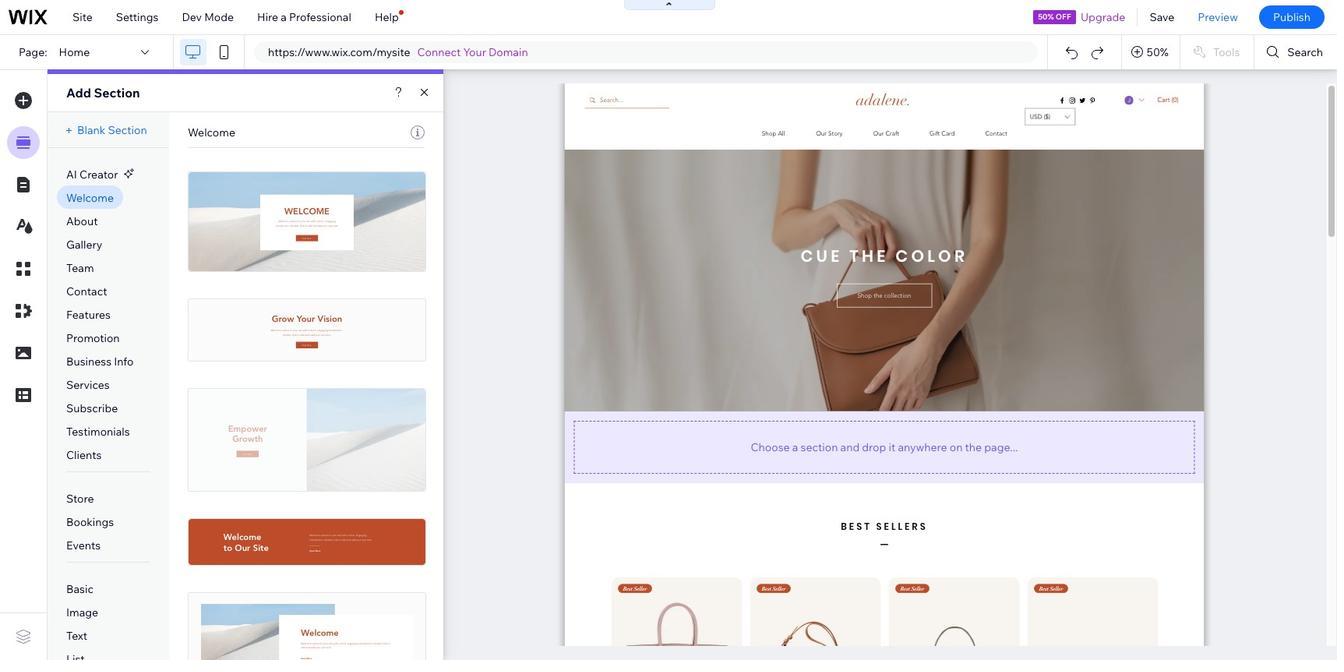 Task type: locate. For each thing, give the bounding box(es) containing it.
text
[[66, 629, 87, 643]]

0 vertical spatial welcome
[[188, 125, 235, 139]]

save button
[[1138, 0, 1186, 34]]

tools
[[1213, 45, 1240, 59]]

section
[[801, 440, 838, 454]]

1 vertical spatial 50%
[[1147, 45, 1169, 59]]

welcome
[[188, 125, 235, 139], [66, 191, 114, 205]]

search button
[[1255, 35, 1337, 69]]

promotion
[[66, 331, 120, 345]]

business info
[[66, 355, 134, 369]]

about
[[66, 214, 98, 228]]

0 horizontal spatial 50%
[[1038, 12, 1054, 22]]

clients
[[66, 448, 102, 462]]

team
[[66, 261, 94, 275]]

0 vertical spatial a
[[281, 10, 287, 24]]

creator
[[80, 168, 118, 182]]

50% left off at the top right
[[1038, 12, 1054, 22]]

basic
[[66, 582, 93, 596]]

50% down save button
[[1147, 45, 1169, 59]]

50%
[[1038, 12, 1054, 22], [1147, 45, 1169, 59]]

publish button
[[1259, 5, 1325, 29]]

a left section
[[792, 440, 798, 454]]

1 horizontal spatial a
[[792, 440, 798, 454]]

1 vertical spatial a
[[792, 440, 798, 454]]

1 vertical spatial section
[[108, 123, 147, 137]]

ai creator
[[66, 168, 118, 182]]

services
[[66, 378, 110, 392]]

publish
[[1273, 10, 1311, 24]]

1 horizontal spatial 50%
[[1147, 45, 1169, 59]]

section
[[94, 85, 140, 101], [108, 123, 147, 137]]

section up blank section at the top left of page
[[94, 85, 140, 101]]

dev mode
[[182, 10, 234, 24]]

a
[[281, 10, 287, 24], [792, 440, 798, 454]]

save
[[1150, 10, 1175, 24]]

search
[[1288, 45, 1323, 59]]

subscribe
[[66, 401, 118, 415]]

0 vertical spatial section
[[94, 85, 140, 101]]

features
[[66, 308, 111, 322]]

on
[[950, 440, 963, 454]]

anywhere
[[898, 440, 947, 454]]

upgrade
[[1081, 10, 1126, 24]]

your
[[463, 45, 486, 59]]

1 vertical spatial welcome
[[66, 191, 114, 205]]

0 vertical spatial 50%
[[1038, 12, 1054, 22]]

a right hire at the left
[[281, 10, 287, 24]]

a for professional
[[281, 10, 287, 24]]

preview button
[[1186, 0, 1250, 34]]

page...
[[985, 440, 1018, 454]]

section right blank
[[108, 123, 147, 137]]

0 horizontal spatial a
[[281, 10, 287, 24]]

50% inside 50% "button"
[[1147, 45, 1169, 59]]

preview
[[1198, 10, 1238, 24]]

1 horizontal spatial welcome
[[188, 125, 235, 139]]



Task type: vqa. For each thing, say whether or not it's contained in the screenshot.
Subscribe
yes



Task type: describe. For each thing, give the bounding box(es) containing it.
site
[[72, 10, 93, 24]]

the
[[965, 440, 982, 454]]

and
[[841, 440, 860, 454]]

home
[[59, 45, 90, 59]]

professional
[[289, 10, 351, 24]]

a for section
[[792, 440, 798, 454]]

https://www.wix.com/mysite
[[268, 45, 410, 59]]

choose
[[751, 440, 790, 454]]

50% off
[[1038, 12, 1071, 22]]

it
[[889, 440, 896, 454]]

business
[[66, 355, 112, 369]]

dev
[[182, 10, 202, 24]]

help
[[375, 10, 399, 24]]

mode
[[204, 10, 234, 24]]

blank section
[[77, 123, 147, 137]]

section for add section
[[94, 85, 140, 101]]

store
[[66, 492, 94, 506]]

50% for 50%
[[1147, 45, 1169, 59]]

contact
[[66, 284, 107, 298]]

drop
[[862, 440, 886, 454]]

events
[[66, 539, 101, 553]]

50% for 50% off
[[1038, 12, 1054, 22]]

choose a section and drop it anywhere on the page...
[[751, 440, 1018, 454]]

https://www.wix.com/mysite connect your domain
[[268, 45, 528, 59]]

testimonials
[[66, 425, 130, 439]]

0 horizontal spatial welcome
[[66, 191, 114, 205]]

gallery
[[66, 238, 102, 252]]

info
[[114, 355, 134, 369]]

connect
[[417, 45, 461, 59]]

blank
[[77, 123, 105, 137]]

tools button
[[1181, 35, 1254, 69]]

bookings
[[66, 515, 114, 529]]

50% button
[[1122, 35, 1180, 69]]

hire a professional
[[257, 10, 351, 24]]

ai
[[66, 168, 77, 182]]

add
[[66, 85, 91, 101]]

image
[[66, 606, 98, 620]]

add section
[[66, 85, 140, 101]]

domain
[[489, 45, 528, 59]]

settings
[[116, 10, 159, 24]]

section for blank section
[[108, 123, 147, 137]]

off
[[1056, 12, 1071, 22]]

hire
[[257, 10, 278, 24]]



